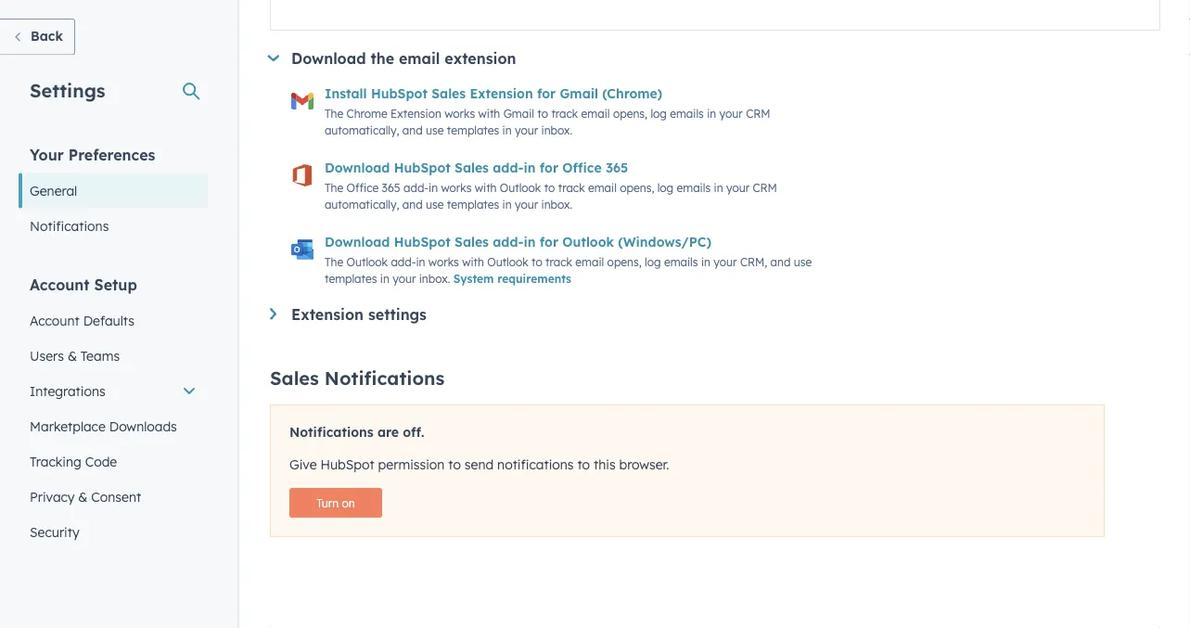 Task type: locate. For each thing, give the bounding box(es) containing it.
and down download hubspot sales add-in for office 365 button
[[402, 197, 423, 211]]

0 horizontal spatial extension
[[291, 305, 364, 324]]

1 vertical spatial the
[[325, 180, 343, 194]]

for for outlook
[[540, 234, 559, 250]]

extension right caret image
[[291, 305, 364, 324]]

gmail
[[560, 85, 598, 101], [503, 106, 534, 120]]

365 down chrome
[[382, 180, 400, 194]]

to up "requirements"
[[532, 255, 542, 268]]

1 vertical spatial use
[[426, 197, 444, 211]]

1 vertical spatial templates
[[447, 197, 499, 211]]

crm down download the email extension dropdown button
[[746, 106, 770, 120]]

0 vertical spatial for
[[537, 85, 556, 101]]

to
[[537, 106, 548, 120], [544, 180, 555, 194], [532, 255, 542, 268], [448, 456, 461, 472], [577, 456, 590, 472]]

1 vertical spatial office
[[347, 180, 379, 194]]

install hubspot sales extension for gmail (chrome) the chrome extension works with gmail to track email opens, log emails in your crm automatically, and use templates in your inbox.
[[325, 85, 770, 137]]

download the email extension button
[[267, 49, 1161, 68]]

to inside the outlook add-in works with outlook to track email opens, log emails in your crm, and use templates in your inbox.
[[532, 255, 542, 268]]

0 vertical spatial use
[[426, 123, 444, 137]]

add- up settings
[[391, 255, 416, 268]]

2 vertical spatial works
[[428, 255, 459, 268]]

2 horizontal spatial extension
[[470, 85, 533, 101]]

templates
[[447, 123, 499, 137], [447, 197, 499, 211], [325, 271, 377, 285]]

opens, inside the outlook add-in works with outlook to track email opens, log emails in your crm, and use templates in your inbox.
[[607, 255, 642, 268]]

0 vertical spatial the
[[325, 106, 343, 120]]

1 vertical spatial with
[[475, 180, 497, 194]]

2 vertical spatial use
[[794, 255, 812, 268]]

users & teams
[[30, 347, 120, 364]]

0 vertical spatial templates
[[447, 123, 499, 137]]

and
[[402, 123, 423, 137], [402, 197, 423, 211], [770, 255, 791, 268]]

office down install hubspot sales extension for gmail (chrome) the chrome extension works with gmail to track email opens, log emails in your crm automatically, and use templates in your inbox.
[[563, 159, 602, 176]]

turn on button
[[289, 488, 382, 518]]

with inside "download hubspot sales add-in for office 365 the office 365 add-in works with outlook to track email opens, log emails in your crm automatically, and use templates in your inbox."
[[475, 180, 497, 194]]

crm
[[746, 106, 770, 120], [753, 180, 777, 194]]

for down install hubspot sales extension for gmail (chrome) the chrome extension works with gmail to track email opens, log emails in your crm automatically, and use templates in your inbox.
[[540, 159, 559, 176]]

account setup
[[30, 275, 137, 294]]

log inside the outlook add-in works with outlook to track email opens, log emails in your crm, and use templates in your inbox.
[[645, 255, 661, 268]]

use inside install hubspot sales extension for gmail (chrome) the chrome extension works with gmail to track email opens, log emails in your crm automatically, and use templates in your inbox.
[[426, 123, 444, 137]]

notifications down general
[[30, 218, 109, 234]]

use up download hubspot sales add-in for office 365 button
[[426, 123, 444, 137]]

add- inside button
[[493, 234, 524, 250]]

hubspot inside install hubspot sales extension for gmail (chrome) the chrome extension works with gmail to track email opens, log emails in your crm automatically, and use templates in your inbox.
[[371, 85, 428, 101]]

works
[[445, 106, 475, 120], [441, 180, 472, 194], [428, 255, 459, 268]]

extension settings
[[291, 305, 427, 324]]

office
[[563, 159, 602, 176], [347, 180, 379, 194]]

opens, down (chrome)
[[613, 106, 648, 120]]

sales up system
[[455, 234, 489, 250]]

add-
[[493, 159, 524, 176], [404, 180, 429, 194], [493, 234, 524, 250], [391, 255, 416, 268]]

1 vertical spatial crm
[[753, 180, 777, 194]]

automatically, inside install hubspot sales extension for gmail (chrome) the chrome extension works with gmail to track email opens, log emails in your crm automatically, and use templates in your inbox.
[[325, 123, 399, 137]]

1 vertical spatial opens,
[[620, 180, 654, 194]]

1 vertical spatial track
[[558, 180, 585, 194]]

2 vertical spatial with
[[462, 255, 484, 268]]

365 down (chrome)
[[606, 159, 628, 176]]

2 vertical spatial and
[[770, 255, 791, 268]]

for up the outlook add-in works with outlook to track email opens, log emails in your crm, and use templates in your inbox.
[[540, 234, 559, 250]]

hubspot inside "download hubspot sales add-in for office 365 the office 365 add-in works with outlook to track email opens, log emails in your crm automatically, and use templates in your inbox."
[[394, 159, 451, 176]]

email inside the outlook add-in works with outlook to track email opens, log emails in your crm, and use templates in your inbox.
[[575, 255, 604, 268]]

consent
[[91, 488, 141, 505]]

1 vertical spatial notifications
[[325, 366, 445, 389]]

emails
[[670, 106, 704, 120], [677, 180, 711, 194], [664, 255, 698, 268]]

1 the from the top
[[325, 106, 343, 120]]

use down download hubspot sales add-in for office 365 button
[[426, 197, 444, 211]]

email up the outlook add-in works with outlook to track email opens, log emails in your crm, and use templates in your inbox.
[[588, 180, 617, 194]]

chrome
[[347, 106, 388, 120]]

opens, down (windows/pc)
[[607, 255, 642, 268]]

log inside install hubspot sales extension for gmail (chrome) the chrome extension works with gmail to track email opens, log emails in your crm automatically, and use templates in your inbox.
[[651, 106, 667, 120]]

2 vertical spatial the
[[325, 255, 343, 268]]

and right crm,
[[770, 255, 791, 268]]

0 vertical spatial extension
[[470, 85, 533, 101]]

download up extension settings
[[325, 234, 390, 250]]

system requirements
[[453, 271, 571, 285]]

with down download hubspot sales add-in for office 365 button
[[475, 180, 497, 194]]

the
[[325, 106, 343, 120], [325, 180, 343, 194], [325, 255, 343, 268]]

download hubspot sales add-in for outlook (windows/pc)
[[325, 234, 712, 250]]

outlook up the outlook add-in works with outlook to track email opens, log emails in your crm, and use templates in your inbox.
[[563, 234, 614, 250]]

track
[[551, 106, 578, 120], [558, 180, 585, 194], [546, 255, 572, 268]]

0 horizontal spatial 365
[[382, 180, 400, 194]]

with down install hubspot sales extension for gmail (chrome) button
[[478, 106, 500, 120]]

0 vertical spatial office
[[563, 159, 602, 176]]

hubspot
[[371, 85, 428, 101], [394, 159, 451, 176], [394, 234, 451, 250], [320, 456, 374, 472]]

your up crm,
[[726, 180, 750, 194]]

account up account defaults
[[30, 275, 90, 294]]

1 vertical spatial &
[[78, 488, 88, 505]]

are
[[377, 424, 399, 440]]

download up install
[[291, 49, 366, 68]]

off.
[[403, 424, 424, 440]]

back link
[[0, 19, 75, 55]]

notifications link
[[19, 208, 208, 244]]

gmail down install hubspot sales extension for gmail (chrome) button
[[503, 106, 534, 120]]

&
[[68, 347, 77, 364], [78, 488, 88, 505]]

2 vertical spatial download
[[325, 234, 390, 250]]

inbox. up download hubspot sales add-in for outlook (windows/pc)
[[541, 197, 573, 211]]

0 vertical spatial track
[[551, 106, 578, 120]]

notifications for notifications are off.
[[289, 424, 373, 440]]

marketplace
[[30, 418, 106, 434]]

for left (chrome)
[[537, 85, 556, 101]]

track inside "download hubspot sales add-in for office 365 the office 365 add-in works with outlook to track email opens, log emails in your crm automatically, and use templates in your inbox."
[[558, 180, 585, 194]]

sales for office
[[455, 159, 489, 176]]

inbox. left system
[[419, 271, 450, 285]]

in
[[707, 106, 716, 120], [502, 123, 512, 137], [524, 159, 536, 176], [429, 180, 438, 194], [714, 180, 723, 194], [502, 197, 512, 211], [524, 234, 536, 250], [416, 255, 425, 268], [701, 255, 711, 268], [380, 271, 389, 285]]

0 vertical spatial with
[[478, 106, 500, 120]]

download hubspot sales add-in for outlook (windows/pc) button
[[325, 231, 712, 253]]

1 account from the top
[[30, 275, 90, 294]]

notifications are off.
[[289, 424, 424, 440]]

emails down (windows/pc)
[[664, 255, 698, 268]]

add- up system requirements button
[[493, 234, 524, 250]]

outlook inside button
[[563, 234, 614, 250]]

give
[[289, 456, 317, 472]]

your up settings
[[393, 271, 416, 285]]

your left crm,
[[714, 255, 737, 268]]

sales inside download hubspot sales add-in for outlook (windows/pc) button
[[455, 234, 489, 250]]

2 vertical spatial inbox.
[[419, 271, 450, 285]]

notifications
[[30, 218, 109, 234], [325, 366, 445, 389], [289, 424, 373, 440]]

hubspot inside button
[[394, 234, 451, 250]]

security link
[[19, 514, 208, 550]]

log inside "download hubspot sales add-in for office 365 the office 365 add-in works with outlook to track email opens, log emails in your crm automatically, and use templates in your inbox."
[[657, 180, 674, 194]]

templates inside "download hubspot sales add-in for office 365 the office 365 add-in works with outlook to track email opens, log emails in your crm automatically, and use templates in your inbox."
[[447, 197, 499, 211]]

general
[[30, 182, 77, 199]]

sales inside "download hubspot sales add-in for office 365 the office 365 add-in works with outlook to track email opens, log emails in your crm automatically, and use templates in your inbox."
[[455, 159, 489, 176]]

sales down "extension"
[[432, 85, 466, 101]]

requirements
[[497, 271, 571, 285]]

track up "download hubspot sales add-in for office 365 the office 365 add-in works with outlook to track email opens, log emails in your crm automatically, and use templates in your inbox."
[[551, 106, 578, 120]]

defaults
[[83, 312, 134, 328]]

email down download hubspot sales add-in for outlook (windows/pc) button
[[575, 255, 604, 268]]

works inside "download hubspot sales add-in for office 365 the office 365 add-in works with outlook to track email opens, log emails in your crm automatically, and use templates in your inbox."
[[441, 180, 472, 194]]

outlook inside "download hubspot sales add-in for office 365 the office 365 add-in works with outlook to track email opens, log emails in your crm automatically, and use templates in your inbox."
[[500, 180, 541, 194]]

log
[[651, 106, 667, 120], [657, 180, 674, 194], [645, 255, 661, 268]]

templates down download hubspot sales add-in for office 365 button
[[447, 197, 499, 211]]

0 vertical spatial works
[[445, 106, 475, 120]]

0 vertical spatial notifications
[[30, 218, 109, 234]]

to down install hubspot sales extension for gmail (chrome) button
[[537, 106, 548, 120]]

tracking code
[[30, 453, 117, 469]]

extension right chrome
[[391, 106, 441, 120]]

to inside install hubspot sales extension for gmail (chrome) the chrome extension works with gmail to track email opens, log emails in your crm automatically, and use templates in your inbox.
[[537, 106, 548, 120]]

outlook down download hubspot sales add-in for office 365 button
[[500, 180, 541, 194]]

0 horizontal spatial office
[[347, 180, 379, 194]]

sales down install hubspot sales extension for gmail (chrome) button
[[455, 159, 489, 176]]

works up system
[[428, 255, 459, 268]]

track up download hubspot sales add-in for outlook (windows/pc)
[[558, 180, 585, 194]]

& for privacy
[[78, 488, 88, 505]]

1 vertical spatial inbox.
[[541, 197, 573, 211]]

opens,
[[613, 106, 648, 120], [620, 180, 654, 194], [607, 255, 642, 268]]

to up download hubspot sales add-in for outlook (windows/pc)
[[544, 180, 555, 194]]

2 account from the top
[[30, 312, 80, 328]]

for inside "download hubspot sales add-in for office 365 the office 365 add-in works with outlook to track email opens, log emails in your crm automatically, and use templates in your inbox."
[[540, 159, 559, 176]]

templates up download hubspot sales add-in for office 365 button
[[447, 123, 499, 137]]

tracking code link
[[19, 444, 208, 479]]

notifications up are
[[325, 366, 445, 389]]

system
[[453, 271, 494, 285]]

crm up crm,
[[753, 180, 777, 194]]

1 vertical spatial 365
[[382, 180, 400, 194]]

extension down "extension"
[[470, 85, 533, 101]]

opens, up (windows/pc)
[[620, 180, 654, 194]]

0 vertical spatial inbox.
[[541, 123, 573, 137]]

your up download hubspot sales add-in for outlook (windows/pc)
[[515, 197, 538, 211]]

2 vertical spatial for
[[540, 234, 559, 250]]

account defaults
[[30, 312, 134, 328]]

with up system
[[462, 255, 484, 268]]

0 vertical spatial &
[[68, 347, 77, 364]]

1 automatically, from the top
[[325, 123, 399, 137]]

works down install hubspot sales extension for gmail (chrome) button
[[445, 106, 475, 120]]

sales notifications
[[270, 366, 445, 389]]

the inside install hubspot sales extension for gmail (chrome) the chrome extension works with gmail to track email opens, log emails in your crm automatically, and use templates in your inbox.
[[325, 106, 343, 120]]

for inside button
[[540, 234, 559, 250]]

hubspot for install hubspot sales extension for gmail (chrome) the chrome extension works with gmail to track email opens, log emails in your crm automatically, and use templates in your inbox.
[[371, 85, 428, 101]]

& right privacy
[[78, 488, 88, 505]]

your preferences element
[[19, 144, 208, 244]]

download
[[291, 49, 366, 68], [325, 159, 390, 176], [325, 234, 390, 250]]

& right users
[[68, 347, 77, 364]]

notifications inside your preferences element
[[30, 218, 109, 234]]

email
[[399, 49, 440, 68], [581, 106, 610, 120], [588, 180, 617, 194], [575, 255, 604, 268]]

for
[[537, 85, 556, 101], [540, 159, 559, 176], [540, 234, 559, 250]]

download inside "download hubspot sales add-in for office 365 the office 365 add-in works with outlook to track email opens, log emails in your crm automatically, and use templates in your inbox."
[[325, 159, 390, 176]]

1 vertical spatial for
[[540, 159, 559, 176]]

download inside button
[[325, 234, 390, 250]]

browser.
[[619, 456, 669, 472]]

0 vertical spatial account
[[30, 275, 90, 294]]

2 automatically, from the top
[[325, 197, 399, 211]]

0 vertical spatial gmail
[[560, 85, 598, 101]]

inbox. inside install hubspot sales extension for gmail (chrome) the chrome extension works with gmail to track email opens, log emails in your crm automatically, and use templates in your inbox.
[[541, 123, 573, 137]]

0 vertical spatial and
[[402, 123, 423, 137]]

account
[[30, 275, 90, 294], [30, 312, 80, 328]]

1 horizontal spatial &
[[78, 488, 88, 505]]

1 vertical spatial emails
[[677, 180, 711, 194]]

inbox. up "download hubspot sales add-in for office 365 the office 365 add-in works with outlook to track email opens, log emails in your crm automatically, and use templates in your inbox."
[[541, 123, 573, 137]]

works down download hubspot sales add-in for office 365 button
[[441, 180, 472, 194]]

2 the from the top
[[325, 180, 343, 194]]

0 horizontal spatial gmail
[[503, 106, 534, 120]]

0 vertical spatial automatically,
[[325, 123, 399, 137]]

2 vertical spatial log
[[645, 255, 661, 268]]

0 vertical spatial download
[[291, 49, 366, 68]]

hubspot for download hubspot sales add-in for outlook (windows/pc)
[[394, 234, 451, 250]]

1 vertical spatial extension
[[391, 106, 441, 120]]

1 vertical spatial automatically,
[[325, 197, 399, 211]]

1 vertical spatial log
[[657, 180, 674, 194]]

2 vertical spatial track
[[546, 255, 572, 268]]

office down chrome
[[347, 180, 379, 194]]

track up "requirements"
[[546, 255, 572, 268]]

inbox.
[[541, 123, 573, 137], [541, 197, 573, 211], [419, 271, 450, 285]]

download the email extension
[[291, 49, 516, 68]]

account up users
[[30, 312, 80, 328]]

2 vertical spatial notifications
[[289, 424, 373, 440]]

log up (windows/pc)
[[657, 180, 674, 194]]

1 vertical spatial works
[[441, 180, 472, 194]]

3 the from the top
[[325, 255, 343, 268]]

2 vertical spatial templates
[[325, 271, 377, 285]]

outlook
[[500, 180, 541, 194], [563, 234, 614, 250], [347, 255, 388, 268], [487, 255, 529, 268]]

sales inside install hubspot sales extension for gmail (chrome) the chrome extension works with gmail to track email opens, log emails in your crm automatically, and use templates in your inbox.
[[432, 85, 466, 101]]

1 vertical spatial download
[[325, 159, 390, 176]]

log down (windows/pc)
[[645, 255, 661, 268]]

extension
[[470, 85, 533, 101], [391, 106, 441, 120], [291, 305, 364, 324]]

outlook up system requirements
[[487, 255, 529, 268]]

email down (chrome)
[[581, 106, 610, 120]]

log down (chrome)
[[651, 106, 667, 120]]

sales
[[432, 85, 466, 101], [455, 159, 489, 176], [455, 234, 489, 250], [270, 366, 319, 389]]

notifications up give
[[289, 424, 373, 440]]

2 vertical spatial emails
[[664, 255, 698, 268]]

use
[[426, 123, 444, 137], [426, 197, 444, 211], [794, 255, 812, 268]]

2 vertical spatial opens,
[[607, 255, 642, 268]]

downloads
[[109, 418, 177, 434]]

0 horizontal spatial &
[[68, 347, 77, 364]]

gmail left (chrome)
[[560, 85, 598, 101]]

emails up (windows/pc)
[[677, 180, 711, 194]]

automatically,
[[325, 123, 399, 137], [325, 197, 399, 211]]

0 vertical spatial log
[[651, 106, 667, 120]]

0 vertical spatial emails
[[670, 106, 704, 120]]

and down download the email extension
[[402, 123, 423, 137]]

emails down download the email extension dropdown button
[[670, 106, 704, 120]]

the inside the outlook add-in works with outlook to track email opens, log emails in your crm, and use templates in your inbox.
[[325, 255, 343, 268]]

365
[[606, 159, 628, 176], [382, 180, 400, 194]]

0 vertical spatial opens,
[[613, 106, 648, 120]]

your
[[719, 106, 743, 120], [515, 123, 538, 137], [726, 180, 750, 194], [515, 197, 538, 211], [714, 255, 737, 268], [393, 271, 416, 285]]

1 vertical spatial account
[[30, 312, 80, 328]]

and inside the outlook add-in works with outlook to track email opens, log emails in your crm, and use templates in your inbox.
[[770, 255, 791, 268]]

emails inside "download hubspot sales add-in for office 365 the office 365 add-in works with outlook to track email opens, log emails in your crm automatically, and use templates in your inbox."
[[677, 180, 711, 194]]

use right crm,
[[794, 255, 812, 268]]

integrations button
[[19, 373, 208, 409]]

templates up extension settings
[[325, 271, 377, 285]]

1 vertical spatial and
[[402, 197, 423, 211]]

download down chrome
[[325, 159, 390, 176]]

with
[[478, 106, 500, 120], [475, 180, 497, 194], [462, 255, 484, 268]]

0 vertical spatial crm
[[746, 106, 770, 120]]

inbox. inside "download hubspot sales add-in for office 365 the office 365 add-in works with outlook to track email opens, log emails in your crm automatically, and use templates in your inbox."
[[541, 197, 573, 211]]

0 vertical spatial 365
[[606, 159, 628, 176]]



Task type: describe. For each thing, give the bounding box(es) containing it.
sales for (chrome)
[[432, 85, 466, 101]]

opens, inside "download hubspot sales add-in for office 365 the office 365 add-in works with outlook to track email opens, log emails in your crm automatically, and use templates in your inbox."
[[620, 180, 654, 194]]

give hubspot permission to send notifications to this browser.
[[289, 456, 669, 472]]

download for download hubspot sales add-in for outlook (windows/pc)
[[325, 234, 390, 250]]

download hubspot sales add-in for office 365 the office 365 add-in works with outlook to track email opens, log emails in your crm automatically, and use templates in your inbox.
[[325, 159, 777, 211]]

on
[[342, 496, 355, 510]]

1 horizontal spatial office
[[563, 159, 602, 176]]

download for download the email extension
[[291, 49, 366, 68]]

the inside "download hubspot sales add-in for office 365 the office 365 add-in works with outlook to track email opens, log emails in your crm automatically, and use templates in your inbox."
[[325, 180, 343, 194]]

turn
[[317, 496, 339, 510]]

download for download hubspot sales add-in for office 365 the office 365 add-in works with outlook to track email opens, log emails in your crm automatically, and use templates in your inbox.
[[325, 159, 390, 176]]

1 vertical spatial gmail
[[503, 106, 534, 120]]

templates inside the outlook add-in works with outlook to track email opens, log emails in your crm, and use templates in your inbox.
[[325, 271, 377, 285]]

add- down download hubspot sales add-in for office 365 button
[[404, 180, 429, 194]]

permission
[[378, 456, 445, 472]]

your preferences
[[30, 145, 155, 164]]

notifications
[[497, 456, 574, 472]]

general link
[[19, 173, 208, 208]]

to left send
[[448, 456, 461, 472]]

account for account defaults
[[30, 312, 80, 328]]

works inside install hubspot sales extension for gmail (chrome) the chrome extension works with gmail to track email opens, log emails in your crm automatically, and use templates in your inbox.
[[445, 106, 475, 120]]

the outlook add-in works with outlook to track email opens, log emails in your crm, and use templates in your inbox.
[[325, 255, 812, 285]]

to left "this"
[[577, 456, 590, 472]]

email inside install hubspot sales extension for gmail (chrome) the chrome extension works with gmail to track email opens, log emails in your crm automatically, and use templates in your inbox.
[[581, 106, 610, 120]]

account setup element
[[19, 274, 208, 550]]

privacy & consent link
[[19, 479, 208, 514]]

tracking
[[30, 453, 81, 469]]

add- down install hubspot sales extension for gmail (chrome) the chrome extension works with gmail to track email opens, log emails in your crm automatically, and use templates in your inbox.
[[493, 159, 524, 176]]

emails inside the outlook add-in works with outlook to track email opens, log emails in your crm, and use templates in your inbox.
[[664, 255, 698, 268]]

2 vertical spatial extension
[[291, 305, 364, 324]]

1 horizontal spatial extension
[[391, 106, 441, 120]]

integrations
[[30, 383, 105, 399]]

caret image
[[270, 308, 276, 320]]

download hubspot sales add-in for office 365 button
[[325, 157, 628, 179]]

users & teams link
[[19, 338, 208, 373]]

extension
[[445, 49, 516, 68]]

settings
[[30, 78, 105, 102]]

send
[[465, 456, 494, 472]]

email inside "download hubspot sales add-in for office 365 the office 365 add-in works with outlook to track email opens, log emails in your crm automatically, and use templates in your inbox."
[[588, 180, 617, 194]]

turn on
[[317, 496, 355, 510]]

& for users
[[68, 347, 77, 364]]

crm inside install hubspot sales extension for gmail (chrome) the chrome extension works with gmail to track email opens, log emails in your crm automatically, and use templates in your inbox.
[[746, 106, 770, 120]]

to inside "download hubspot sales add-in for office 365 the office 365 add-in works with outlook to track email opens, log emails in your crm automatically, and use templates in your inbox."
[[544, 180, 555, 194]]

this
[[594, 456, 616, 472]]

marketplace downloads
[[30, 418, 177, 434]]

(chrome)
[[602, 85, 663, 101]]

account for account setup
[[30, 275, 90, 294]]

and inside install hubspot sales extension for gmail (chrome) the chrome extension works with gmail to track email opens, log emails in your crm automatically, and use templates in your inbox.
[[402, 123, 423, 137]]

for for office
[[540, 159, 559, 176]]

your down install hubspot sales extension for gmail (chrome) button
[[515, 123, 538, 137]]

add- inside the outlook add-in works with outlook to track email opens, log emails in your crm, and use templates in your inbox.
[[391, 255, 416, 268]]

and inside "download hubspot sales add-in for office 365 the office 365 add-in works with outlook to track email opens, log emails in your crm automatically, and use templates in your inbox."
[[402, 197, 423, 211]]

extension settings button
[[270, 305, 1161, 324]]

install hubspot sales extension for gmail (chrome) button
[[325, 82, 663, 105]]

caret image
[[267, 55, 279, 61]]

with inside the outlook add-in works with outlook to track email opens, log emails in your crm, and use templates in your inbox.
[[462, 255, 484, 268]]

works inside the outlook add-in works with outlook to track email opens, log emails in your crm, and use templates in your inbox.
[[428, 255, 459, 268]]

hubspot for download hubspot sales add-in for office 365 the office 365 add-in works with outlook to track email opens, log emails in your crm automatically, and use templates in your inbox.
[[394, 159, 451, 176]]

in inside button
[[524, 234, 536, 250]]

use inside the outlook add-in works with outlook to track email opens, log emails in your crm, and use templates in your inbox.
[[794, 255, 812, 268]]

settings
[[368, 305, 427, 324]]

your
[[30, 145, 64, 164]]

emails inside install hubspot sales extension for gmail (chrome) the chrome extension works with gmail to track email opens, log emails in your crm automatically, and use templates in your inbox.
[[670, 106, 704, 120]]

templates inside install hubspot sales extension for gmail (chrome) the chrome extension works with gmail to track email opens, log emails in your crm automatically, and use templates in your inbox.
[[447, 123, 499, 137]]

account defaults link
[[19, 303, 208, 338]]

for inside install hubspot sales extension for gmail (chrome) the chrome extension works with gmail to track email opens, log emails in your crm automatically, and use templates in your inbox.
[[537, 85, 556, 101]]

use inside "download hubspot sales add-in for office 365 the office 365 add-in works with outlook to track email opens, log emails in your crm automatically, and use templates in your inbox."
[[426, 197, 444, 211]]

setup
[[94, 275, 137, 294]]

email right the the
[[399, 49, 440, 68]]

inbox. inside the outlook add-in works with outlook to track email opens, log emails in your crm, and use templates in your inbox.
[[419, 271, 450, 285]]

privacy & consent
[[30, 488, 141, 505]]

teams
[[81, 347, 120, 364]]

security
[[30, 524, 79, 540]]

1 horizontal spatial gmail
[[560, 85, 598, 101]]

users
[[30, 347, 64, 364]]

crm,
[[740, 255, 767, 268]]

track inside install hubspot sales extension for gmail (chrome) the chrome extension works with gmail to track email opens, log emails in your crm automatically, and use templates in your inbox.
[[551, 106, 578, 120]]

(windows/pc)
[[618, 234, 712, 250]]

the
[[371, 49, 394, 68]]

crm inside "download hubspot sales add-in for office 365 the office 365 add-in works with outlook to track email opens, log emails in your crm automatically, and use templates in your inbox."
[[753, 180, 777, 194]]

outlook up extension settings
[[347, 255, 388, 268]]

sales for outlook
[[455, 234, 489, 250]]

opens, inside install hubspot sales extension for gmail (chrome) the chrome extension works with gmail to track email opens, log emails in your crm automatically, and use templates in your inbox.
[[613, 106, 648, 120]]

sales down caret image
[[270, 366, 319, 389]]

code
[[85, 453, 117, 469]]

privacy
[[30, 488, 75, 505]]

back
[[31, 28, 63, 44]]

marketplace downloads link
[[19, 409, 208, 444]]

install
[[325, 85, 367, 101]]

hubspot for give hubspot permission to send notifications to this browser.
[[320, 456, 374, 472]]

your down download the email extension dropdown button
[[719, 106, 743, 120]]

track inside the outlook add-in works with outlook to track email opens, log emails in your crm, and use templates in your inbox.
[[546, 255, 572, 268]]

1 horizontal spatial 365
[[606, 159, 628, 176]]

with inside install hubspot sales extension for gmail (chrome) the chrome extension works with gmail to track email opens, log emails in your crm automatically, and use templates in your inbox.
[[478, 106, 500, 120]]

system requirements button
[[453, 270, 571, 287]]

automatically, inside "download hubspot sales add-in for office 365 the office 365 add-in works with outlook to track email opens, log emails in your crm automatically, and use templates in your inbox."
[[325, 197, 399, 211]]

notifications for notifications
[[30, 218, 109, 234]]

preferences
[[68, 145, 155, 164]]



Task type: vqa. For each thing, say whether or not it's contained in the screenshot.
Help icon at the right top of the page
no



